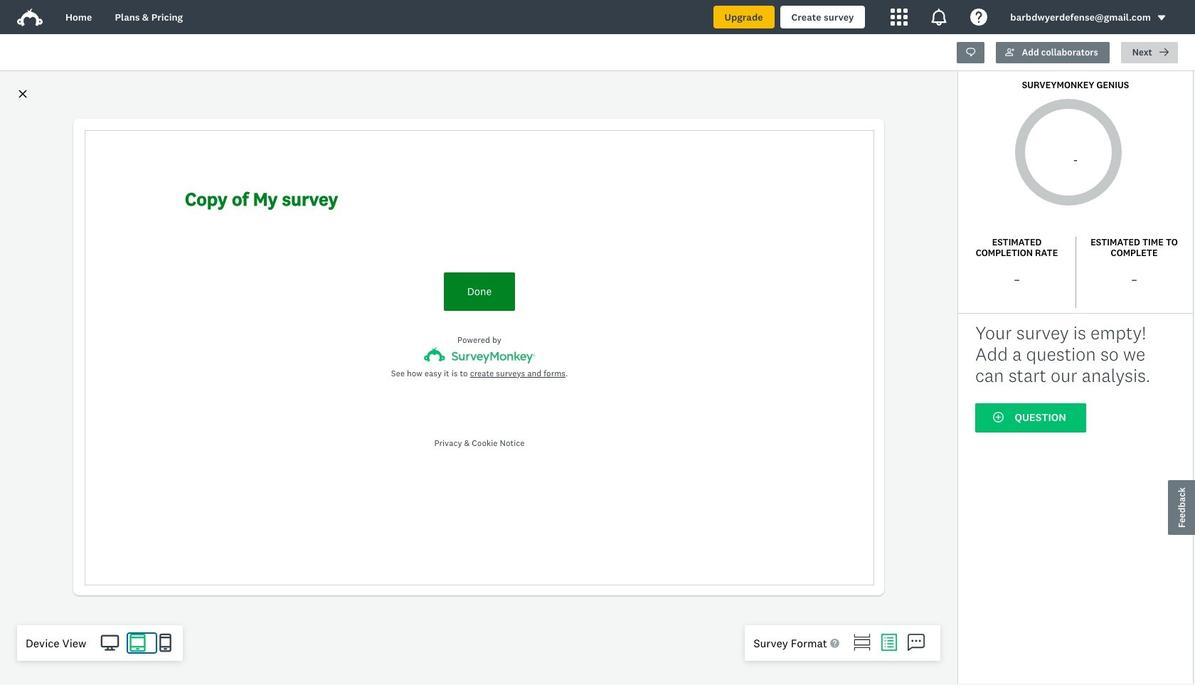 Task type: vqa. For each thing, say whether or not it's contained in the screenshot.
1st Warning icon from the bottom of the page
no



Task type: describe. For each thing, give the bounding box(es) containing it.
surveymonkey logo image
[[17, 9, 43, 26]]

switch to conversation image
[[908, 634, 925, 651]]

switch to one question at a time image
[[854, 634, 871, 651]]

1 products icon image from the left
[[891, 9, 909, 26]]

dropdown arrow image
[[1157, 13, 1167, 23]]



Task type: locate. For each thing, give the bounding box(es) containing it.
help icon image
[[971, 9, 988, 26]]

0 horizontal spatial products icon image
[[891, 9, 909, 26]]

switch to classic image
[[881, 634, 898, 651]]

1 horizontal spatial products icon image
[[931, 9, 948, 26]]

products icon image
[[891, 9, 909, 26], [931, 9, 948, 26]]

2 products icon image from the left
[[931, 9, 948, 26]]



